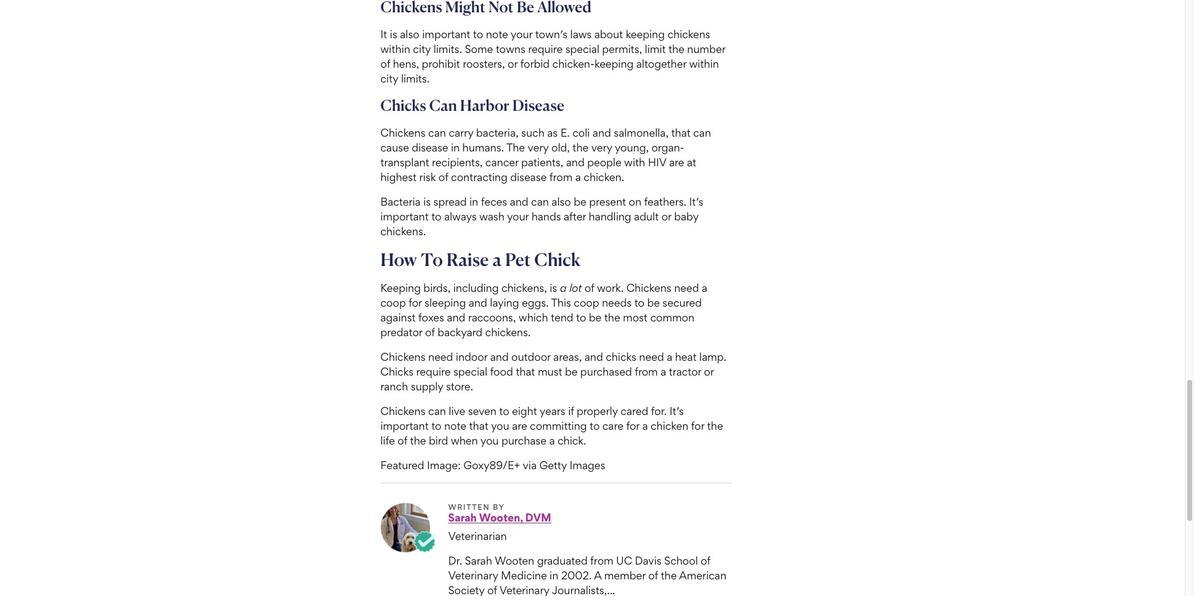 Task type: locate. For each thing, give the bounding box(es) containing it.
and right the 'feces'
[[510, 195, 528, 208]]

within up hens,
[[380, 43, 410, 56]]

this
[[551, 297, 571, 309]]

for down keeping
[[409, 297, 422, 309]]

1 horizontal spatial also
[[552, 195, 571, 208]]

0 vertical spatial from
[[549, 171, 573, 184]]

chickens up cause
[[380, 126, 426, 139]]

are up purchase
[[512, 420, 527, 433]]

1 horizontal spatial require
[[528, 43, 563, 56]]

heat
[[675, 351, 697, 364]]

0 horizontal spatial that
[[469, 420, 489, 433]]

0 horizontal spatial special
[[453, 366, 487, 378]]

as
[[547, 126, 558, 139]]

chickens for chickens can live seven to eight years if properly cared for. it's important to note that you are committing to care for a chicken for the life of the bird when you purchase a chick.
[[380, 405, 426, 418]]

contracting
[[451, 171, 508, 184]]

which
[[519, 311, 548, 324]]

to up some
[[473, 28, 483, 41]]

2 very from the left
[[591, 141, 612, 154]]

important up prohibit
[[422, 28, 470, 41]]

keeping up limit
[[626, 28, 665, 41]]

chickens.
[[380, 225, 426, 238], [485, 326, 531, 339]]

2 horizontal spatial or
[[704, 366, 714, 378]]

sarah up veterinarian
[[448, 512, 477, 525]]

1 vertical spatial note
[[444, 420, 466, 433]]

1 horizontal spatial from
[[590, 555, 613, 568]]

1 vertical spatial that
[[516, 366, 535, 378]]

dr. sarah wooten graduated from uc davis school of veterinary medicine in 2002. a member of the american society of veterinary journalists,...
[[448, 555, 727, 596]]

1 horizontal spatial in
[[470, 195, 478, 208]]

be inside chickens need indoor and outdoor areas, and chicks need a heat lamp. chicks require special food that must be purchased from a tractor or ranch supply store.
[[565, 366, 578, 378]]

city down hens,
[[380, 72, 398, 85]]

also right it
[[400, 28, 419, 41]]

for right chicken
[[691, 420, 704, 433]]

2 horizontal spatial for
[[691, 420, 704, 433]]

is inside it is also important to note your town's laws about keeping chickens within city limits. some towns require special permits, limit the number of hens, prohibit roosters, or forbid chicken-keeping altogether within city limits.
[[390, 28, 397, 41]]

the down school
[[661, 569, 677, 582]]

that up organ-
[[671, 126, 691, 139]]

1 vertical spatial or
[[662, 210, 671, 223]]

your right wash
[[507, 210, 529, 223]]

of right life at the bottom of the page
[[398, 435, 407, 447]]

0 horizontal spatial within
[[380, 43, 410, 56]]

1 very from the left
[[528, 141, 549, 154]]

be inside bacteria is spread in feces and can also be present on feathers. it's important to always wash your hands after handling adult or baby chickens.
[[574, 195, 586, 208]]

chickens. inside bacteria is spread in feces and can also be present on feathers. it's important to always wash your hands after handling adult or baby chickens.
[[380, 225, 426, 238]]

0 horizontal spatial in
[[451, 141, 460, 154]]

is up this
[[550, 282, 557, 295]]

also inside it is also important to note your town's laws about keeping chickens within city limits. some towns require special permits, limit the number of hens, prohibit roosters, or forbid chicken-keeping altogether within city limits.
[[400, 28, 419, 41]]

uc
[[616, 555, 632, 568]]

medicine
[[501, 569, 547, 582]]

or down lamp.
[[704, 366, 714, 378]]

0 horizontal spatial chickens.
[[380, 225, 426, 238]]

in down 'graduated'
[[550, 569, 558, 582]]

very up patients,
[[528, 141, 549, 154]]

1 vertical spatial also
[[552, 195, 571, 208]]

the inside the chickens can carry bacteria, such as e. coli and salmonella, that can cause disease in humans. the very old, the very young, organ- transplant recipients, cancer patients, and people with hiv are at highest risk of contracting disease from a chicken.
[[573, 141, 589, 154]]

for down 'cared'
[[626, 420, 640, 433]]

you up goxy89/e+
[[480, 435, 499, 447]]

about
[[594, 28, 623, 41]]

require down the town's at the left of the page
[[528, 43, 563, 56]]

chickens. up how
[[380, 225, 426, 238]]

0 horizontal spatial from
[[549, 171, 573, 184]]

your up the towns at the top left
[[511, 28, 532, 41]]

for
[[409, 297, 422, 309], [626, 420, 640, 433], [691, 420, 704, 433]]

properly
[[577, 405, 618, 418]]

0 vertical spatial important
[[422, 28, 470, 41]]

chicks can harbor disease
[[380, 96, 564, 115]]

is right it
[[390, 28, 397, 41]]

food
[[490, 366, 513, 378]]

to inside it is also important to note your town's laws about keeping chickens within city limits. some towns require special permits, limit the number of hens, prohibit roosters, or forbid chicken-keeping altogether within city limits.
[[473, 28, 483, 41]]

can up hands at the top left of page
[[531, 195, 549, 208]]

2 vertical spatial from
[[590, 555, 613, 568]]

from inside the chickens can carry bacteria, such as e. coli and salmonella, that can cause disease in humans. the very old, the very young, organ- transplant recipients, cancer patients, and people with hiv are at highest risk of contracting disease from a chicken.
[[549, 171, 573, 184]]

to down spread
[[431, 210, 441, 223]]

2 horizontal spatial in
[[550, 569, 558, 582]]

of work. chickens need a coop for sleeping and laying eggs. this coop needs to be secured against foxes and raccoons, which tend to be the most common predator of backyard chickens.
[[380, 282, 707, 339]]

2 horizontal spatial that
[[671, 126, 691, 139]]

and up "purchased"
[[585, 351, 603, 364]]

purchase
[[501, 435, 547, 447]]

1 vertical spatial from
[[635, 366, 658, 378]]

in up always
[[470, 195, 478, 208]]

life
[[380, 435, 395, 447]]

laying
[[490, 297, 519, 309]]

chickens down predator
[[380, 351, 426, 364]]

chicken
[[651, 420, 688, 433]]

need right chicks
[[639, 351, 664, 364]]

birds,
[[424, 282, 451, 295]]

it is also important to note your town's laws about keeping chickens within city limits. some towns require special permits, limit the number of hens, prohibit roosters, or forbid chicken-keeping altogether within city limits.
[[380, 28, 725, 85]]

1 vertical spatial chicks
[[380, 366, 413, 378]]

for inside of work. chickens need a coop for sleeping and laying eggs. this coop needs to be secured against foxes and raccoons, which tend to be the most common predator of backyard chickens.
[[409, 297, 422, 309]]

0 horizontal spatial city
[[380, 72, 398, 85]]

sarah
[[448, 512, 477, 525], [465, 555, 492, 568]]

0 vertical spatial that
[[671, 126, 691, 139]]

note inside it is also important to note your town's laws about keeping chickens within city limits. some towns require special permits, limit the number of hens, prohibit roosters, or forbid chicken-keeping altogether within city limits.
[[486, 28, 508, 41]]

2 vertical spatial is
[[550, 282, 557, 295]]

0 vertical spatial veterinary
[[448, 569, 498, 582]]

you down "seven"
[[491, 420, 509, 433]]

require
[[528, 43, 563, 56], [416, 366, 451, 378]]

hands
[[532, 210, 561, 223]]

0 vertical spatial it's
[[689, 195, 703, 208]]

baby
[[674, 210, 699, 223]]

1 vertical spatial it's
[[670, 405, 684, 418]]

1 horizontal spatial that
[[516, 366, 535, 378]]

coop
[[380, 297, 406, 309], [574, 297, 599, 309]]

0 horizontal spatial coop
[[380, 297, 406, 309]]

2 chicks from the top
[[380, 366, 413, 378]]

ranch
[[380, 380, 408, 393]]

0 vertical spatial your
[[511, 28, 532, 41]]

require inside it is also important to note your town's laws about keeping chickens within city limits. some towns require special permits, limit the number of hens, prohibit roosters, or forbid chicken-keeping altogether within city limits.
[[528, 43, 563, 56]]

from up a
[[590, 555, 613, 568]]

1 vertical spatial sarah
[[465, 555, 492, 568]]

also
[[400, 28, 419, 41], [552, 195, 571, 208]]

it's up baby
[[689, 195, 703, 208]]

is for bacteria
[[423, 195, 431, 208]]

and down old, on the left top of the page
[[566, 156, 585, 169]]

1 horizontal spatial it's
[[689, 195, 703, 208]]

veterinarian
[[448, 530, 507, 543]]

featured
[[380, 459, 424, 472]]

1 horizontal spatial city
[[413, 43, 431, 56]]

organ-
[[652, 141, 684, 154]]

1 vertical spatial limits.
[[401, 72, 430, 85]]

eight
[[512, 405, 537, 418]]

limits. up prohibit
[[434, 43, 462, 56]]

salmonella,
[[614, 126, 669, 139]]

that inside the chickens can carry bacteria, such as e. coli and salmonella, that can cause disease in humans. the very old, the very young, organ- transplant recipients, cancer patients, and people with hiv are at highest risk of contracting disease from a chicken.
[[671, 126, 691, 139]]

0 horizontal spatial are
[[512, 420, 527, 433]]

coop up against
[[380, 297, 406, 309]]

school
[[664, 555, 698, 568]]

sarah wooten, dvm image
[[380, 504, 430, 553]]

it's
[[689, 195, 703, 208], [670, 405, 684, 418]]

0 vertical spatial note
[[486, 28, 508, 41]]

against
[[380, 311, 416, 324]]

1 horizontal spatial limits.
[[434, 43, 462, 56]]

tend
[[551, 311, 573, 324]]

the down needs
[[604, 311, 620, 324]]

of left hens,
[[380, 57, 390, 70]]

if
[[568, 405, 574, 418]]

1 horizontal spatial or
[[662, 210, 671, 223]]

can
[[428, 126, 446, 139], [693, 126, 711, 139], [531, 195, 549, 208], [428, 405, 446, 418]]

very up people
[[591, 141, 612, 154]]

0 horizontal spatial also
[[400, 28, 419, 41]]

important inside bacteria is spread in feces and can also be present on feathers. it's important to always wash your hands after handling adult or baby chickens.
[[380, 210, 429, 223]]

0 vertical spatial special
[[565, 43, 599, 56]]

1 horizontal spatial are
[[669, 156, 684, 169]]

a
[[575, 171, 581, 184], [492, 249, 502, 271], [560, 282, 567, 295], [702, 282, 707, 295], [667, 351, 672, 364], [661, 366, 666, 378], [642, 420, 648, 433], [549, 435, 555, 447]]

keeping down permits,
[[595, 57, 634, 70]]

the right chicken
[[707, 420, 723, 433]]

also up after
[[552, 195, 571, 208]]

need
[[674, 282, 699, 295], [428, 351, 453, 364], [639, 351, 664, 364]]

sarah right the dr.
[[465, 555, 492, 568]]

always
[[444, 210, 477, 223]]

0 vertical spatial limits.
[[434, 43, 462, 56]]

1 horizontal spatial for
[[626, 420, 640, 433]]

are left the at
[[669, 156, 684, 169]]

chickens inside chickens need indoor and outdoor areas, and chicks need a heat lamp. chicks require special food that must be purchased from a tractor or ranch supply store.
[[380, 351, 426, 364]]

it's up chicken
[[670, 405, 684, 418]]

to up most
[[634, 297, 644, 309]]

2 vertical spatial or
[[704, 366, 714, 378]]

from down chicks
[[635, 366, 658, 378]]

your
[[511, 28, 532, 41], [507, 210, 529, 223]]

chicken.
[[584, 171, 624, 184]]

special inside it is also important to note your town's laws about keeping chickens within city limits. some towns require special permits, limit the number of hens, prohibit roosters, or forbid chicken-keeping altogether within city limits.
[[565, 43, 599, 56]]

require inside chickens need indoor and outdoor areas, and chicks need a heat lamp. chicks require special food that must be purchased from a tractor or ranch supply store.
[[416, 366, 451, 378]]

of right risk
[[439, 171, 448, 184]]

and down including
[[469, 297, 487, 309]]

with
[[624, 156, 645, 169]]

chickens up most
[[626, 282, 671, 295]]

0 vertical spatial or
[[508, 57, 518, 70]]

1 vertical spatial is
[[423, 195, 431, 208]]

special inside chickens need indoor and outdoor areas, and chicks need a heat lamp. chicks require special food that must be purchased from a tractor or ranch supply store.
[[453, 366, 487, 378]]

1 horizontal spatial within
[[689, 57, 719, 70]]

the inside of work. chickens need a coop for sleeping and laying eggs. this coop needs to be secured against foxes and raccoons, which tend to be the most common predator of backyard chickens.
[[604, 311, 620, 324]]

0 horizontal spatial for
[[409, 297, 422, 309]]

it's inside bacteria is spread in feces and can also be present on feathers. it's important to always wash your hands after handling adult or baby chickens.
[[689, 195, 703, 208]]

0 vertical spatial require
[[528, 43, 563, 56]]

and up food
[[490, 351, 509, 364]]

0 vertical spatial sarah
[[448, 512, 477, 525]]

or inside chickens need indoor and outdoor areas, and chicks need a heat lamp. chicks require special food that must be purchased from a tractor or ranch supply store.
[[704, 366, 714, 378]]

laws
[[570, 28, 592, 41]]

young,
[[615, 141, 649, 154]]

0 vertical spatial also
[[400, 28, 419, 41]]

in up "recipients,"
[[451, 141, 460, 154]]

chickens inside the chickens can carry bacteria, such as e. coli and salmonella, that can cause disease in humans. the very old, the very young, organ- transplant recipients, cancer patients, and people with hiv are at highest risk of contracting disease from a chicken.
[[380, 126, 426, 139]]

city up hens,
[[413, 43, 431, 56]]

special down laws
[[565, 43, 599, 56]]

in inside bacteria is spread in feces and can also be present on feathers. it's important to always wash your hands after handling adult or baby chickens.
[[470, 195, 478, 208]]

special down the indoor
[[453, 366, 487, 378]]

1 horizontal spatial disease
[[510, 171, 547, 184]]

or inside bacteria is spread in feces and can also be present on feathers. it's important to always wash your hands after handling adult or baby chickens.
[[662, 210, 671, 223]]

veterinary down medicine at the bottom left of the page
[[499, 584, 549, 596]]

special
[[565, 43, 599, 56], [453, 366, 487, 378]]

note up the towns at the top left
[[486, 28, 508, 41]]

disease down patients,
[[510, 171, 547, 184]]

chickens down ranch
[[380, 405, 426, 418]]

can
[[429, 96, 457, 115]]

1 horizontal spatial chickens.
[[485, 326, 531, 339]]

to right tend
[[576, 311, 586, 324]]

lamp.
[[699, 351, 727, 364]]

most
[[623, 311, 648, 324]]

very
[[528, 141, 549, 154], [591, 141, 612, 154]]

are inside chickens can live seven to eight years if properly cared for. it's important to note that you are committing to care for a chicken for the life of the bird when you purchase a chick.
[[512, 420, 527, 433]]

sarah inside written by sarah wooten, dvm veterinarian
[[448, 512, 477, 525]]

1 horizontal spatial coop
[[574, 297, 599, 309]]

0 horizontal spatial require
[[416, 366, 451, 378]]

from inside chickens need indoor and outdoor areas, and chicks need a heat lamp. chicks require special food that must be purchased from a tractor or ranch supply store.
[[635, 366, 658, 378]]

chickens inside chickens can live seven to eight years if properly cared for. it's important to note that you are committing to care for a chicken for the life of the bird when you purchase a chick.
[[380, 405, 426, 418]]

also inside bacteria is spread in feces and can also be present on feathers. it's important to always wash your hands after handling adult or baby chickens.
[[552, 195, 571, 208]]

1 vertical spatial are
[[512, 420, 527, 433]]

0 horizontal spatial is
[[390, 28, 397, 41]]

you
[[491, 420, 509, 433], [480, 435, 499, 447]]

important down bacteria
[[380, 210, 429, 223]]

veterinary up society
[[448, 569, 498, 582]]

1 vertical spatial city
[[380, 72, 398, 85]]

or down the towns at the top left
[[508, 57, 518, 70]]

the
[[506, 141, 525, 154]]

2 horizontal spatial from
[[635, 366, 658, 378]]

be down areas,
[[565, 366, 578, 378]]

1 vertical spatial you
[[480, 435, 499, 447]]

1 vertical spatial special
[[453, 366, 487, 378]]

2 vertical spatial in
[[550, 569, 558, 582]]

or
[[508, 57, 518, 70], [662, 210, 671, 223], [704, 366, 714, 378]]

limits. down hens,
[[401, 72, 430, 85]]

of inside chickens can live seven to eight years if properly cared for. it's important to note that you are committing to care for a chicken for the life of the bird when you purchase a chick.
[[398, 435, 407, 447]]

1 horizontal spatial note
[[486, 28, 508, 41]]

1 vertical spatial your
[[507, 210, 529, 223]]

the down chickens
[[669, 43, 685, 56]]

0 vertical spatial you
[[491, 420, 509, 433]]

chick.
[[558, 435, 586, 447]]

the down coli
[[573, 141, 589, 154]]

0 vertical spatial chickens.
[[380, 225, 426, 238]]

1 horizontal spatial need
[[639, 351, 664, 364]]

coop down lot
[[574, 297, 599, 309]]

1 horizontal spatial is
[[423, 195, 431, 208]]

of down foxes
[[425, 326, 435, 339]]

1 vertical spatial in
[[470, 195, 478, 208]]

2 horizontal spatial need
[[674, 282, 699, 295]]

is
[[390, 28, 397, 41], [423, 195, 431, 208], [550, 282, 557, 295]]

or down feathers.
[[662, 210, 671, 223]]

that down outdoor
[[516, 366, 535, 378]]

can left live
[[428, 405, 446, 418]]

disease up transplant
[[412, 141, 448, 154]]

0 vertical spatial chicks
[[380, 96, 426, 115]]

chickens,
[[501, 282, 547, 295]]

1 vertical spatial disease
[[510, 171, 547, 184]]

0 vertical spatial is
[[390, 28, 397, 41]]

chickens inside of work. chickens need a coop for sleeping and laying eggs. this coop needs to be secured against foxes and raccoons, which tend to be the most common predator of backyard chickens.
[[626, 282, 671, 295]]

that inside chickens need indoor and outdoor areas, and chicks need a heat lamp. chicks require special food that must be purchased from a tractor or ranch supply store.
[[516, 366, 535, 378]]

from
[[549, 171, 573, 184], [635, 366, 658, 378], [590, 555, 613, 568]]

need left the indoor
[[428, 351, 453, 364]]

work.
[[597, 282, 624, 295]]

chickens
[[380, 126, 426, 139], [626, 282, 671, 295], [380, 351, 426, 364], [380, 405, 426, 418]]

require up supply
[[416, 366, 451, 378]]

can inside bacteria is spread in feces and can also be present on feathers. it's important to always wash your hands after handling adult or baby chickens.
[[531, 195, 549, 208]]

0 vertical spatial keeping
[[626, 28, 665, 41]]

1 horizontal spatial special
[[565, 43, 599, 56]]

coli
[[573, 126, 590, 139]]

from inside dr. sarah wooten graduated from uc davis school of veterinary medicine in 2002. a member of the american society of veterinary journalists,...
[[590, 555, 613, 568]]

is inside bacteria is spread in feces and can also be present on feathers. it's important to always wash your hands after handling adult or baby chickens.
[[423, 195, 431, 208]]

of
[[380, 57, 390, 70], [439, 171, 448, 184], [585, 282, 594, 295], [425, 326, 435, 339], [398, 435, 407, 447], [701, 555, 710, 568], [648, 569, 658, 582], [487, 584, 497, 596]]

1 horizontal spatial veterinary
[[499, 584, 549, 596]]

are
[[669, 156, 684, 169], [512, 420, 527, 433]]

roosters,
[[463, 57, 505, 70]]

1 vertical spatial chickens.
[[485, 326, 531, 339]]

chickens. down raccoons,
[[485, 326, 531, 339]]

of right society
[[487, 584, 497, 596]]

1 vertical spatial important
[[380, 210, 429, 223]]

city
[[413, 43, 431, 56], [380, 72, 398, 85]]

limit
[[645, 43, 666, 56]]

sleeping
[[425, 297, 466, 309]]

important up life at the bottom of the page
[[380, 420, 429, 433]]

0 horizontal spatial note
[[444, 420, 466, 433]]

from down patients,
[[549, 171, 573, 184]]

1 horizontal spatial very
[[591, 141, 612, 154]]

limits.
[[434, 43, 462, 56], [401, 72, 430, 85]]

a inside of work. chickens need a coop for sleeping and laying eggs. this coop needs to be secured against foxes and raccoons, which tend to be the most common predator of backyard chickens.
[[702, 282, 707, 295]]

veterinary
[[448, 569, 498, 582], [499, 584, 549, 596]]

chicks up ranch
[[380, 366, 413, 378]]

2 coop from the left
[[574, 297, 599, 309]]

0 horizontal spatial very
[[528, 141, 549, 154]]

chicks left the can
[[380, 96, 426, 115]]

0 horizontal spatial or
[[508, 57, 518, 70]]

0 vertical spatial are
[[669, 156, 684, 169]]

bird
[[429, 435, 448, 447]]

0 horizontal spatial it's
[[670, 405, 684, 418]]

that down "seven"
[[469, 420, 489, 433]]

2 vertical spatial that
[[469, 420, 489, 433]]

need up secured
[[674, 282, 699, 295]]

0 horizontal spatial veterinary
[[448, 569, 498, 582]]

2 vertical spatial important
[[380, 420, 429, 433]]

and
[[593, 126, 611, 139], [566, 156, 585, 169], [510, 195, 528, 208], [469, 297, 487, 309], [447, 311, 465, 324], [490, 351, 509, 364], [585, 351, 603, 364]]

it
[[380, 28, 387, 41]]

0 horizontal spatial need
[[428, 351, 453, 364]]

of down davis
[[648, 569, 658, 582]]

important inside it is also important to note your town's laws about keeping chickens within city limits. some towns require special permits, limit the number of hens, prohibit roosters, or forbid chicken-keeping altogether within city limits.
[[422, 28, 470, 41]]

supply
[[411, 380, 443, 393]]

handling
[[589, 210, 631, 223]]

0 vertical spatial in
[[451, 141, 460, 154]]

by
[[493, 503, 505, 512]]

it's inside chickens can live seven to eight years if properly cared for. it's important to note that you are committing to care for a chicken for the life of the bird when you purchase a chick.
[[670, 405, 684, 418]]

within down the number
[[689, 57, 719, 70]]

1 vertical spatial require
[[416, 366, 451, 378]]

can up the at
[[693, 126, 711, 139]]

is left spread
[[423, 195, 431, 208]]



Task type: vqa. For each thing, say whether or not it's contained in the screenshot.
must
yes



Task type: describe. For each thing, give the bounding box(es) containing it.
be up most
[[647, 297, 660, 309]]

the left bird on the bottom left
[[410, 435, 426, 447]]

spread
[[434, 195, 467, 208]]

chicken-
[[552, 57, 595, 70]]

featured image: goxy89/e+ via getty images
[[380, 459, 605, 472]]

to
[[421, 249, 443, 271]]

important inside chickens can live seven to eight years if properly cared for. it's important to note that you are committing to care for a chicken for the life of the bird when you purchase a chick.
[[380, 420, 429, 433]]

or inside it is also important to note your town's laws about keeping chickens within city limits. some towns require special permits, limit the number of hens, prohibit roosters, or forbid chicken-keeping altogether within city limits.
[[508, 57, 518, 70]]

town's
[[535, 28, 568, 41]]

member
[[604, 569, 646, 582]]

including
[[453, 282, 499, 295]]

towns
[[496, 43, 525, 56]]

pet
[[505, 249, 531, 271]]

predator
[[380, 326, 422, 339]]

0 vertical spatial disease
[[412, 141, 448, 154]]

chickens can carry bacteria, such as e. coli and salmonella, that can cause disease in humans. the very old, the very young, organ- transplant recipients, cancer patients, and people with hiv are at highest risk of contracting disease from a chicken.
[[380, 126, 711, 184]]

permits,
[[602, 43, 642, 56]]

present
[[589, 195, 626, 208]]

seven
[[468, 405, 497, 418]]

your inside it is also important to note your town's laws about keeping chickens within city limits. some towns require special permits, limit the number of hens, prohibit roosters, or forbid chicken-keeping altogether within city limits.
[[511, 28, 532, 41]]

chicks inside chickens need indoor and outdoor areas, and chicks need a heat lamp. chicks require special food that must be purchased from a tractor or ranch supply store.
[[380, 366, 413, 378]]

chickens. inside of work. chickens need a coop for sleeping and laying eggs. this coop needs to be secured against foxes and raccoons, which tend to be the most common predator of backyard chickens.
[[485, 326, 531, 339]]

1 vertical spatial veterinary
[[499, 584, 549, 596]]

raise
[[447, 249, 489, 271]]

2 horizontal spatial is
[[550, 282, 557, 295]]

1 vertical spatial within
[[689, 57, 719, 70]]

adult
[[634, 210, 659, 223]]

can left "carry"
[[428, 126, 446, 139]]

raccoons,
[[468, 311, 516, 324]]

harbor
[[460, 96, 509, 115]]

number
[[687, 43, 725, 56]]

store.
[[446, 380, 473, 393]]

feathers.
[[644, 195, 686, 208]]

that inside chickens can live seven to eight years if properly cared for. it's important to note that you are committing to care for a chicken for the life of the bird when you purchase a chick.
[[469, 420, 489, 433]]

note inside chickens can live seven to eight years if properly cared for. it's important to note that you are committing to care for a chicken for the life of the bird when you purchase a chick.
[[444, 420, 466, 433]]

at
[[687, 156, 696, 169]]

how
[[380, 249, 417, 271]]

a
[[594, 569, 602, 582]]

chickens
[[668, 28, 710, 41]]

cared
[[621, 405, 648, 418]]

to up bird on the bottom left
[[431, 420, 441, 433]]

your inside bacteria is spread in feces and can also be present on feathers. it's important to always wash your hands after handling adult or baby chickens.
[[507, 210, 529, 223]]

goxy89/e+
[[463, 459, 520, 472]]

transplant
[[380, 156, 429, 169]]

highest
[[380, 171, 417, 184]]

lot
[[569, 282, 582, 295]]

via
[[523, 459, 537, 472]]

of right lot
[[585, 282, 594, 295]]

the inside dr. sarah wooten graduated from uc davis school of veterinary medicine in 2002. a member of the american society of veterinary journalists,...
[[661, 569, 677, 582]]

live
[[449, 405, 465, 418]]

hens,
[[393, 57, 419, 70]]

backyard
[[438, 326, 483, 339]]

is for it
[[390, 28, 397, 41]]

chickens for chickens need indoor and outdoor areas, and chicks need a heat lamp. chicks require special food that must be purchased from a tractor or ranch supply store.
[[380, 351, 426, 364]]

0 vertical spatial city
[[413, 43, 431, 56]]

1 coop from the left
[[380, 297, 406, 309]]

image:
[[427, 459, 461, 472]]

dr.
[[448, 555, 462, 568]]

chickens can live seven to eight years if properly cared for. it's important to note that you are committing to care for a chicken for the life of the bird when you purchase a chick.
[[380, 405, 723, 447]]

disease
[[513, 96, 564, 115]]

on
[[629, 195, 642, 208]]

must
[[538, 366, 562, 378]]

chicks
[[606, 351, 636, 364]]

the inside it is also important to note your town's laws about keeping chickens within city limits. some towns require special permits, limit the number of hens, prohibit roosters, or forbid chicken-keeping altogether within city limits.
[[669, 43, 685, 56]]

davis
[[635, 555, 662, 568]]

secured
[[663, 297, 702, 309]]

cause
[[380, 141, 409, 154]]

and up backyard
[[447, 311, 465, 324]]

of inside it is also important to note your town's laws about keeping chickens within city limits. some towns require special permits, limit the number of hens, prohibit roosters, or forbid chicken-keeping altogether within city limits.
[[380, 57, 390, 70]]

recipients,
[[432, 156, 483, 169]]

to left eight
[[499, 405, 509, 418]]

1 vertical spatial keeping
[[595, 57, 634, 70]]

common
[[650, 311, 694, 324]]

can inside chickens can live seven to eight years if properly cared for. it's important to note that you are committing to care for a chicken for the life of the bird when you purchase a chick.
[[428, 405, 446, 418]]

and right coli
[[593, 126, 611, 139]]

carry
[[449, 126, 473, 139]]

foxes
[[418, 311, 444, 324]]

to down properly
[[590, 420, 600, 433]]

are inside the chickens can carry bacteria, such as e. coli and salmonella, that can cause disease in humans. the very old, the very young, organ- transplant recipients, cancer patients, and people with hiv are at highest risk of contracting disease from a chicken.
[[669, 156, 684, 169]]

bacteria,
[[476, 126, 519, 139]]

chickens for chickens can carry bacteria, such as e. coli and salmonella, that can cause disease in humans. the very old, the very young, organ- transplant recipients, cancer patients, and people with hiv are at highest risk of contracting disease from a chicken.
[[380, 126, 426, 139]]

dvm
[[525, 512, 551, 525]]

years
[[540, 405, 565, 418]]

and inside bacteria is spread in feces and can also be present on feathers. it's important to always wash your hands after handling adult or baby chickens.
[[510, 195, 528, 208]]

wooten
[[495, 555, 534, 568]]

feces
[[481, 195, 507, 208]]

written
[[448, 503, 490, 512]]

of inside the chickens can carry bacteria, such as e. coli and salmonella, that can cause disease in humans. the very old, the very young, organ- transplant recipients, cancer patients, and people with hiv are at highest risk of contracting disease from a chicken.
[[439, 171, 448, 184]]

written by sarah wooten, dvm veterinarian
[[448, 503, 551, 543]]

after
[[564, 210, 586, 223]]

0 vertical spatial within
[[380, 43, 410, 56]]

in inside the chickens can carry bacteria, such as e. coli and salmonella, that can cause disease in humans. the very old, the very young, organ- transplant recipients, cancer patients, and people with hiv are at highest risk of contracting disease from a chicken.
[[451, 141, 460, 154]]

patients,
[[521, 156, 563, 169]]

in inside dr. sarah wooten graduated from uc davis school of veterinary medicine in 2002. a member of the american society of veterinary journalists,...
[[550, 569, 558, 582]]

bacteria
[[380, 195, 421, 208]]

forbid
[[520, 57, 550, 70]]

bacteria is spread in feces and can also be present on feathers. it's important to always wash your hands after handling adult or baby chickens.
[[380, 195, 703, 238]]

indoor
[[456, 351, 488, 364]]

prohibit
[[422, 57, 460, 70]]

0 horizontal spatial limits.
[[401, 72, 430, 85]]

sarah wooten, dvm link
[[448, 512, 551, 525]]

tractor
[[669, 366, 701, 378]]

e.
[[561, 126, 570, 139]]

for.
[[651, 405, 667, 418]]

people
[[587, 156, 621, 169]]

be right tend
[[589, 311, 602, 324]]

such
[[521, 126, 545, 139]]

cancer
[[485, 156, 519, 169]]

a inside the chickens can carry bacteria, such as e. coli and salmonella, that can cause disease in humans. the very old, the very young, organ- transplant recipients, cancer patients, and people with hiv are at highest risk of contracting disease from a chicken.
[[575, 171, 581, 184]]

altogether
[[636, 57, 686, 70]]

keeping birds, including chickens, is a lot
[[380, 282, 585, 295]]

to inside bacteria is spread in feces and can also be present on feathers. it's important to always wash your hands after handling adult or baby chickens.
[[431, 210, 441, 223]]

eggs.
[[522, 297, 549, 309]]

graduated
[[537, 555, 588, 568]]

journalists,...
[[552, 584, 615, 596]]

need inside of work. chickens need a coop for sleeping and laying eggs. this coop needs to be secured against foxes and raccoons, which tend to be the most common predator of backyard chickens.
[[674, 282, 699, 295]]

1 chicks from the top
[[380, 96, 426, 115]]

sarah inside dr. sarah wooten graduated from uc davis school of veterinary medicine in 2002. a member of the american society of veterinary journalists,...
[[465, 555, 492, 568]]

when
[[451, 435, 478, 447]]

of up american
[[701, 555, 710, 568]]

risk
[[419, 171, 436, 184]]



